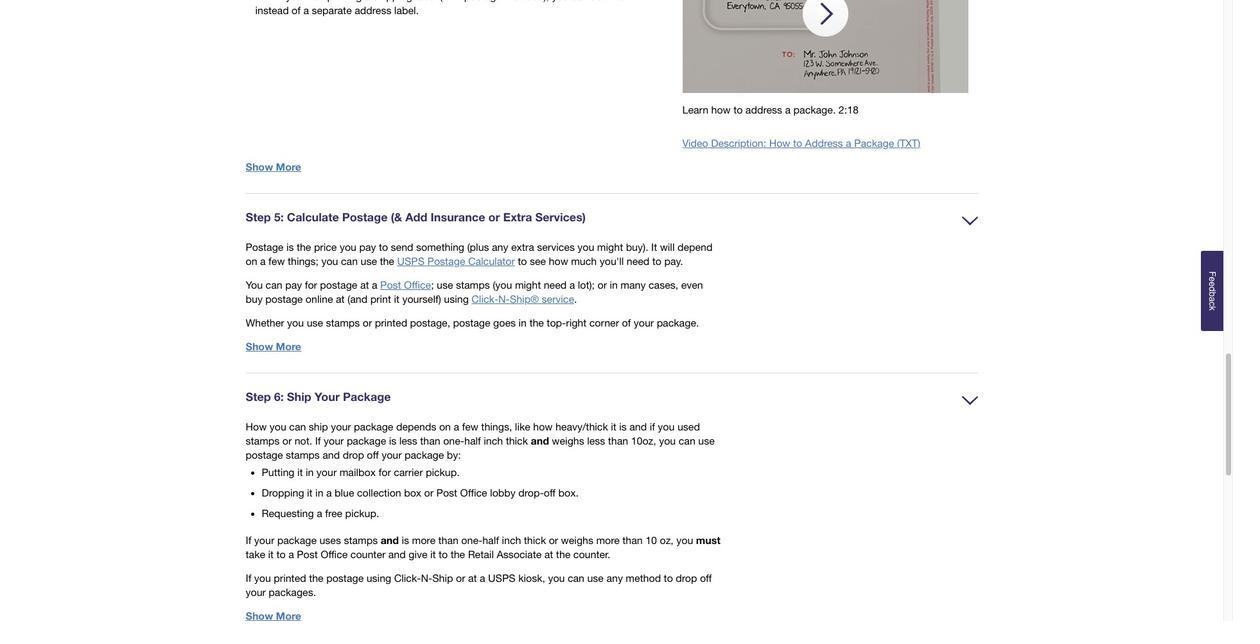 Task type: locate. For each thing, give the bounding box(es) containing it.
if inside how you can ship your package depends on a few things, like how heavy/thick it is and if you used stamps or not. if your package is less than one-half inch thick
[[315, 435, 321, 447]]

click- down the give
[[394, 572, 421, 585]]

0 horizontal spatial ship
[[287, 390, 311, 404]]

use right the ;
[[437, 279, 453, 291]]

0 horizontal spatial printed
[[274, 572, 306, 585]]

0 vertical spatial using
[[444, 293, 469, 305]]

post up "packages."
[[297, 549, 318, 561]]

if down ship
[[315, 435, 321, 447]]

using down counter
[[367, 572, 391, 585]]

how down services
[[549, 255, 568, 267]]

thick inside if your package uses stamps and is more than one-half inch thick or weighs more than 10 oz, you must take it to a post office counter and give it to the retail associate at the counter.
[[524, 535, 546, 547]]

e up d
[[1208, 277, 1218, 282]]

few left things;
[[269, 255, 285, 267]]

more
[[276, 161, 301, 173], [276, 341, 301, 353]]

1 show from the top
[[246, 161, 273, 173]]

usps inside if you printed the postage using click-n-ship or at a usps kiosk, you can use any method to drop off your packages.
[[488, 572, 516, 585]]

0 vertical spatial thick
[[506, 435, 528, 447]]

stamps
[[456, 279, 490, 291], [326, 317, 360, 329], [246, 435, 280, 447], [286, 449, 320, 461], [344, 535, 378, 547]]

whether
[[246, 317, 284, 329]]

1 show more from the top
[[246, 161, 301, 173]]

0 vertical spatial post
[[380, 279, 401, 291]]

is
[[286, 241, 294, 253], [619, 421, 627, 433], [389, 435, 396, 447], [402, 535, 409, 547]]

1 vertical spatial usps
[[488, 572, 516, 585]]

your up carrier
[[382, 449, 402, 461]]

included),
[[504, 0, 549, 2]]

if for printed
[[246, 572, 251, 585]]

0 vertical spatial usps
[[397, 255, 425, 267]]

1 vertical spatial package
[[343, 390, 391, 404]]

pickup.
[[426, 466, 460, 479], [345, 508, 379, 520]]

you'll right much
[[600, 255, 624, 267]]

2 more from the left
[[596, 535, 620, 547]]

weighs inside weighs less than 10oz, you can use postage stamps and drop off your package by:
[[552, 435, 584, 447]]

1 horizontal spatial pickup.
[[426, 466, 460, 479]]

ship inside if you printed the postage using click-n-ship or at a usps kiosk, you can use any method to drop off your packages.
[[432, 572, 453, 585]]

a inside if you printed the postage using click-n-ship or at a usps kiosk, you can use any method to drop off your packages.
[[480, 572, 485, 585]]

if inside if you printed the postage using click-n-ship or at a usps kiosk, you can use any method to drop off your packages.
[[246, 572, 251, 585]]

use inside "; use stamps (you might need a lot); or in many cases, even buy postage online at (and print it yourself) using"
[[437, 279, 453, 291]]

inch inside if your package uses stamps and is more than one-half inch thick or weighs more than 10 oz, you must take it to a post office counter and give it to the retail associate at the counter.
[[502, 535, 521, 547]]

on inside postage is the price you pay to send something (plus any extra services you might buy). it will depend on a few things; you can use the
[[246, 255, 257, 267]]

and inside how you can ship your package depends on a few things, like how heavy/thick it is and if you used stamps or not. if your package is less than one-half inch thick
[[630, 421, 647, 433]]

1 vertical spatial click-
[[394, 572, 421, 585]]

might up click-n-ship® service . on the top of the page
[[515, 279, 541, 291]]

thick inside how you can ship your package depends on a few things, like how heavy/thick it is and if you used stamps or not. if your package is less than one-half inch thick
[[506, 435, 528, 447]]

it right print
[[394, 293, 399, 305]]

printed inside if you printed the postage using click-n-ship or at a usps kiosk, you can use any method to drop off your packages.
[[274, 572, 306, 585]]

printed down print
[[375, 317, 407, 329]]

your
[[634, 317, 654, 329], [331, 421, 351, 433], [324, 435, 344, 447], [382, 449, 402, 461], [317, 466, 337, 479], [254, 535, 274, 547], [246, 587, 266, 599]]

can right you
[[266, 279, 282, 291]]

1 vertical spatial using
[[367, 572, 391, 585]]

ship down if your package uses stamps and is more than one-half inch thick or weighs more than 10 oz, you must take it to a post office counter and give it to the retail associate at the counter.
[[432, 572, 453, 585]]

of inside "if you'll be printing a shipping label (with postage included), you can use that instead of a separate address label."
[[292, 4, 301, 16]]

learn how to address a package. 2:18
[[682, 104, 859, 116]]

on
[[246, 255, 257, 267], [439, 421, 451, 433]]

(and
[[348, 293, 368, 305]]

how inside how you can ship your package depends on a few things, like how heavy/thick it is and if you used stamps or not. if your package is less than one-half inch thick
[[246, 421, 267, 433]]

weighs down heavy/thick at the left bottom of the page
[[552, 435, 584, 447]]

1 horizontal spatial printed
[[375, 317, 407, 329]]

need
[[627, 255, 650, 267], [544, 279, 567, 291]]

package up carrier
[[405, 449, 444, 461]]

or
[[488, 210, 500, 224], [598, 279, 607, 291], [363, 317, 372, 329], [282, 435, 292, 447], [424, 487, 434, 499], [549, 535, 558, 547], [456, 572, 465, 585]]

few inside postage is the price you pay to send something (plus any extra services you might buy). it will depend on a few things; you can use the
[[269, 255, 285, 267]]

can
[[572, 0, 588, 2], [341, 255, 358, 267], [266, 279, 282, 291], [289, 421, 306, 433], [679, 435, 695, 447], [568, 572, 584, 585]]

it
[[394, 293, 399, 305], [611, 421, 616, 433], [297, 466, 303, 479], [307, 487, 313, 499], [268, 549, 274, 561], [430, 549, 436, 561]]

stamps inside how you can ship your package depends on a few things, like how heavy/thick it is and if you used stamps or not. if your package is less than one-half inch thick
[[246, 435, 280, 447]]

off down must
[[700, 572, 712, 585]]

that
[[610, 0, 628, 2]]

1 vertical spatial need
[[544, 279, 567, 291]]

2 step from the top
[[246, 390, 271, 404]]

1 horizontal spatial you'll
[[600, 255, 624, 267]]

0 horizontal spatial click-
[[394, 572, 421, 585]]

you'll inside "if you'll be printing a shipping label (with postage included), you can use that instead of a separate address label."
[[286, 0, 310, 2]]

at inside if you printed the postage using click-n-ship or at a usps kiosk, you can use any method to drop off your packages.
[[468, 572, 477, 585]]

than inside how you can ship your package depends on a few things, like how heavy/thick it is and if you used stamps or not. if your package is less than one-half inch thick
[[420, 435, 440, 447]]

0 vertical spatial show more link
[[246, 161, 301, 173]]

2 e from the top
[[1208, 282, 1218, 287]]

1 vertical spatial for
[[379, 466, 391, 479]]

2:18
[[839, 104, 859, 116]]

it right the give
[[430, 549, 436, 561]]

a inside if your package uses stamps and is more than one-half inch thick or weighs more than 10 oz, you must take it to a post office counter and give it to the retail associate at the counter.
[[289, 549, 294, 561]]

video description: how to address a package (txt)
[[682, 137, 921, 149]]

1 horizontal spatial package.
[[794, 104, 836, 116]]

postage down "; use stamps (you might need a lot); or in many cases, even buy postage online at (and print it yourself) using" on the top of the page
[[453, 317, 490, 329]]

collection
[[357, 487, 401, 499]]

at
[[360, 279, 369, 291], [336, 293, 345, 305], [545, 549, 553, 561], [468, 572, 477, 585]]

how right learn
[[711, 104, 731, 116]]

you down "take"
[[254, 572, 271, 585]]

you right if
[[658, 421, 675, 433]]

0 vertical spatial address
[[355, 4, 391, 16]]

0 horizontal spatial more
[[412, 535, 435, 547]]

to right the give
[[439, 549, 448, 561]]

click-n-ship® service .
[[472, 293, 577, 305]]

;
[[431, 279, 434, 291]]

one-
[[443, 435, 464, 447], [461, 535, 483, 547]]

the inside if you printed the postage using click-n-ship or at a usps kiosk, you can use any method to drop off your packages.
[[309, 572, 324, 585]]

less inside how you can ship your package depends on a few things, like how heavy/thick it is and if you used stamps or not. if your package is less than one-half inch thick
[[399, 435, 417, 447]]

learn
[[682, 104, 709, 116]]

instead
[[255, 4, 289, 16]]

might left buy).
[[597, 241, 623, 253]]

one- up by:
[[443, 435, 464, 447]]

2 vertical spatial post
[[297, 549, 318, 561]]

0 horizontal spatial might
[[515, 279, 541, 291]]

at inside if your package uses stamps and is more than one-half inch thick or weighs more than 10 oz, you must take it to a post office counter and give it to the retail associate at the counter.
[[545, 549, 553, 561]]

2 vertical spatial office
[[321, 549, 348, 561]]

a right "take"
[[289, 549, 294, 561]]

need up service
[[544, 279, 567, 291]]

is up the give
[[402, 535, 409, 547]]

whether you use stamps or printed postage, postage goes in the top-right corner of your package.
[[246, 317, 699, 329]]

0 horizontal spatial on
[[246, 255, 257, 267]]

0 vertical spatial of
[[292, 4, 301, 16]]

0 vertical spatial weighs
[[552, 435, 584, 447]]

if up "take"
[[246, 535, 251, 547]]

1 horizontal spatial off
[[544, 487, 556, 499]]

inch up associate
[[502, 535, 521, 547]]

pay inside postage is the price you pay to send something (plus any extra services you might buy). it will depend on a few things; you can use the
[[359, 241, 376, 253]]

usps down associate
[[488, 572, 516, 585]]

0 vertical spatial one-
[[443, 435, 464, 447]]

package down 'requesting'
[[277, 535, 317, 547]]

if you'll be printing a shipping label (with postage included), you can use that instead of a separate address label.
[[255, 0, 628, 16]]

shipping
[[373, 0, 412, 2]]

printed
[[375, 317, 407, 329], [274, 572, 306, 585]]

postage inside if you printed the postage using click-n-ship or at a usps kiosk, you can use any method to drop off your packages.
[[326, 572, 364, 585]]

few inside how you can ship your package depends on a few things, like how heavy/thick it is and if you used stamps or not. if your package is less than one-half inch thick
[[462, 421, 478, 433]]

is up things;
[[286, 241, 294, 253]]

0 horizontal spatial need
[[544, 279, 567, 291]]

2 horizontal spatial off
[[700, 572, 712, 585]]

package inside if your package uses stamps and is more than one-half inch thick or weighs more than 10 oz, you must take it to a post office counter and give it to the retail associate at the counter.
[[277, 535, 317, 547]]

10
[[646, 535, 657, 547]]

a up print
[[372, 279, 377, 291]]

postage inside postage is the price you pay to send something (plus any extra services you might buy). it will depend on a few things; you can use the
[[246, 241, 284, 253]]

show more link
[[246, 161, 301, 173], [246, 341, 301, 353]]

off
[[367, 449, 379, 461], [544, 487, 556, 499], [700, 572, 712, 585]]

uses
[[320, 535, 341, 547]]

1 horizontal spatial less
[[587, 435, 605, 447]]

show
[[246, 161, 273, 173], [246, 341, 273, 353]]

you right oz,
[[676, 535, 693, 547]]

0 horizontal spatial drop
[[343, 449, 364, 461]]

send
[[391, 241, 413, 253]]

post up print
[[380, 279, 401, 291]]

thick up associate
[[524, 535, 546, 547]]

you right kiosk,
[[548, 572, 565, 585]]

1 horizontal spatial post
[[380, 279, 401, 291]]

and down ship
[[323, 449, 340, 461]]

office down uses
[[321, 549, 348, 561]]

usps postage calculator link
[[397, 255, 515, 267]]

one- inside how you can ship your package depends on a few things, like how heavy/thick it is and if you used stamps or not. if your package is less than one-half inch thick
[[443, 435, 464, 447]]

how down learn how to address a package. 2:18
[[769, 137, 790, 149]]

calculate
[[287, 210, 339, 224]]

drop
[[343, 449, 364, 461], [676, 572, 697, 585]]

on inside how you can ship your package depends on a few things, like how heavy/thick it is and if you used stamps or not. if your package is less than one-half inch thick
[[439, 421, 451, 433]]

1 vertical spatial inch
[[502, 535, 521, 547]]

1 show more link from the top
[[246, 161, 301, 173]]

more up the give
[[412, 535, 435, 547]]

0 horizontal spatial any
[[492, 241, 508, 253]]

use left that
[[591, 0, 608, 2]]

1 vertical spatial printed
[[274, 572, 306, 585]]

usps down "send"
[[397, 255, 425, 267]]

how
[[769, 137, 790, 149], [246, 421, 267, 433]]

pay down things;
[[285, 279, 302, 291]]

c
[[1208, 302, 1218, 306]]

for
[[305, 279, 317, 291], [379, 466, 391, 479]]

than down depends
[[420, 435, 440, 447]]

1 vertical spatial more
[[276, 341, 301, 353]]

a up k
[[1208, 297, 1218, 302]]

0 vertical spatial step
[[246, 210, 271, 224]]

show more link up 5:
[[246, 161, 301, 173]]

in right putting
[[306, 466, 314, 479]]

0 vertical spatial you'll
[[286, 0, 310, 2]]

add
[[405, 210, 427, 224]]

1 vertical spatial show more
[[246, 341, 301, 353]]

show more
[[246, 161, 301, 173], [246, 341, 301, 353]]

0 horizontal spatial post
[[297, 549, 318, 561]]

you right included),
[[552, 0, 569, 2]]

1 horizontal spatial using
[[444, 293, 469, 305]]

to inside postage is the price you pay to send something (plus any extra services you might buy). it will depend on a few things; you can use the
[[379, 241, 388, 253]]

office up the yourself) at the left of page
[[404, 279, 431, 291]]

is inside if your package uses stamps and is more than one-half inch thick or weighs more than 10 oz, you must take it to a post office counter and give it to the retail associate at the counter.
[[402, 535, 409, 547]]

0 horizontal spatial office
[[321, 549, 348, 561]]

to right method
[[664, 572, 673, 585]]

service
[[542, 293, 574, 305]]

1 vertical spatial off
[[544, 487, 556, 499]]

0 horizontal spatial half
[[464, 435, 481, 447]]

b
[[1208, 292, 1218, 297]]

drop inside weighs less than 10oz, you can use postage stamps and drop off your package by:
[[343, 449, 364, 461]]

0 vertical spatial package
[[854, 137, 894, 149]]

can inside how you can ship your package depends on a few things, like how heavy/thick it is and if you used stamps or not. if your package is less than one-half inch thick
[[289, 421, 306, 433]]

associate
[[497, 549, 542, 561]]

see
[[530, 255, 546, 267]]

any inside postage is the price you pay to send something (plus any extra services you might buy). it will depend on a few things; you can use the
[[492, 241, 508, 253]]

0 horizontal spatial pay
[[285, 279, 302, 291]]

thick
[[506, 435, 528, 447], [524, 535, 546, 547]]

extra
[[503, 210, 532, 224]]

2 horizontal spatial office
[[460, 487, 487, 499]]

2 less from the left
[[587, 435, 605, 447]]

0 vertical spatial pay
[[359, 241, 376, 253]]

1 horizontal spatial any
[[607, 572, 623, 585]]

1 horizontal spatial few
[[462, 421, 478, 433]]

step left 5:
[[246, 210, 271, 224]]

package. down even at top right
[[657, 317, 699, 329]]

0 horizontal spatial off
[[367, 449, 379, 461]]

0 vertical spatial ship
[[287, 390, 311, 404]]

1 horizontal spatial half
[[483, 535, 499, 547]]

1 vertical spatial how
[[549, 255, 568, 267]]

1 vertical spatial show more link
[[246, 341, 301, 353]]

of right corner
[[622, 317, 631, 329]]

of right instead
[[292, 4, 301, 16]]

half inside how you can ship your package depends on a few things, like how heavy/thick it is and if you used stamps or not. if your package is less than one-half inch thick
[[464, 435, 481, 447]]

0 vertical spatial inch
[[484, 435, 503, 447]]

in inside "; use stamps (you might need a lot); or in many cases, even buy postage online at (and print it yourself) using"
[[610, 279, 618, 291]]

6:
[[274, 390, 284, 404]]

the left top-
[[529, 317, 544, 329]]

in
[[610, 279, 618, 291], [519, 317, 527, 329], [306, 466, 314, 479], [315, 487, 323, 499]]

and
[[630, 421, 647, 433], [531, 435, 549, 447], [323, 449, 340, 461], [381, 535, 399, 547], [388, 549, 406, 561]]

using up whether you use stamps or printed postage, postage goes in the top-right corner of your package.
[[444, 293, 469, 305]]

to left "send"
[[379, 241, 388, 253]]

a right printing
[[365, 0, 370, 2]]

e up b
[[1208, 282, 1218, 287]]

0 vertical spatial for
[[305, 279, 317, 291]]

office
[[404, 279, 431, 291], [460, 487, 487, 499], [321, 549, 348, 561]]

0 vertical spatial office
[[404, 279, 431, 291]]

1 horizontal spatial on
[[439, 421, 451, 433]]

0 vertical spatial printed
[[375, 317, 407, 329]]

1 vertical spatial n-
[[421, 572, 432, 585]]

stamps up putting
[[246, 435, 280, 447]]

1 horizontal spatial pay
[[359, 241, 376, 253]]

at inside "; use stamps (you might need a lot); or in many cases, even buy postage online at (and print it yourself) using"
[[336, 293, 345, 305]]

or inside if you printed the postage using click-n-ship or at a usps kiosk, you can use any method to drop off your packages.
[[456, 572, 465, 585]]

step left '6:' on the bottom left of page
[[246, 390, 271, 404]]

pay
[[359, 241, 376, 253], [285, 279, 302, 291]]

how
[[711, 104, 731, 116], [549, 255, 568, 267], [533, 421, 553, 433]]

1 vertical spatial drop
[[676, 572, 697, 585]]

stamps inside "; use stamps (you might need a lot); or in many cases, even buy postage online at (and print it yourself) using"
[[456, 279, 490, 291]]

(plus
[[467, 241, 489, 253]]

at down retail
[[468, 572, 477, 585]]

using inside "; use stamps (you might need a lot); or in many cases, even buy postage online at (and print it yourself) using"
[[444, 293, 469, 305]]

more up 5:
[[276, 161, 301, 173]]

weighs up counter.
[[561, 535, 593, 547]]

1 horizontal spatial more
[[596, 535, 620, 547]]

off inside if you printed the postage using click-n-ship or at a usps kiosk, you can use any method to drop off your packages.
[[700, 572, 712, 585]]

any
[[492, 241, 508, 253], [607, 572, 623, 585]]

0 horizontal spatial you'll
[[286, 0, 310, 2]]

stamps inside if your package uses stamps and is more than one-half inch thick or weighs more than 10 oz, you must take it to a post office counter and give it to the retail associate at the counter.
[[344, 535, 378, 547]]

office inside if your package uses stamps and is more than one-half inch thick or weighs more than 10 oz, you must take it to a post office counter and give it to the retail associate at the counter.
[[321, 549, 348, 561]]

postage down counter
[[326, 572, 364, 585]]

1 step from the top
[[246, 210, 271, 224]]

if you printed the postage using click-n-ship or at a usps kiosk, you can use any method to drop off your packages.
[[246, 572, 712, 599]]

or inside "; use stamps (you might need a lot); or in many cases, even buy postage online at (and print it yourself) using"
[[598, 279, 607, 291]]

0 vertical spatial how
[[711, 104, 731, 116]]

use down counter.
[[587, 572, 604, 585]]

0 vertical spatial pickup.
[[426, 466, 460, 479]]

if inside "if you'll be printing a shipping label (with postage included), you can use that instead of a separate address label."
[[277, 0, 283, 2]]

2 show more link from the top
[[246, 341, 301, 353]]

you up much
[[578, 241, 594, 253]]

box.
[[558, 487, 579, 499]]

0 horizontal spatial postage
[[246, 241, 284, 253]]

can inside postage is the price you pay to send something (plus any extra services you might buy). it will depend on a few things; you can use the
[[341, 255, 358, 267]]

1 horizontal spatial click-
[[472, 293, 498, 305]]

free
[[325, 508, 342, 520]]

you'll left be
[[286, 0, 310, 2]]

like
[[515, 421, 530, 433]]

e
[[1208, 277, 1218, 282], [1208, 282, 1218, 287]]

if down "take"
[[246, 572, 251, 585]]

how to address a package. package with to and from sections filled out neatly. image
[[682, 0, 968, 93]]

0 vertical spatial any
[[492, 241, 508, 253]]

0 vertical spatial off
[[367, 449, 379, 461]]

0 horizontal spatial address
[[355, 4, 391, 16]]

if inside if your package uses stamps and is more than one-half inch thick or weighs more than 10 oz, you must take it to a post office counter and give it to the retail associate at the counter.
[[246, 535, 251, 547]]

can left that
[[572, 0, 588, 2]]

can inside if you printed the postage using click-n-ship or at a usps kiosk, you can use any method to drop off your packages.
[[568, 572, 584, 585]]

0 vertical spatial drop
[[343, 449, 364, 461]]

or inside if your package uses stamps and is more than one-half inch thick or weighs more than 10 oz, you must take it to a post office counter and give it to the retail associate at the counter.
[[549, 535, 558, 547]]

1 vertical spatial office
[[460, 487, 487, 499]]

1 less from the left
[[399, 435, 417, 447]]

any inside if you printed the postage using click-n-ship or at a usps kiosk, you can use any method to drop off your packages.
[[607, 572, 623, 585]]

one- inside if your package uses stamps and is more than one-half inch thick or weighs more than 10 oz, you must take it to a post office counter and give it to the retail associate at the counter.
[[461, 535, 483, 547]]

office left lobby
[[460, 487, 487, 499]]

a left lot);
[[569, 279, 575, 291]]

than left '10oz,'
[[608, 435, 628, 447]]

to down extra
[[518, 255, 527, 267]]

half inside if your package uses stamps and is more than one-half inch thick or weighs more than 10 oz, you must take it to a post office counter and give it to the retail associate at the counter.
[[483, 535, 499, 547]]

n- down (you
[[498, 293, 510, 305]]

you inside weighs less than 10oz, you can use postage stamps and drop off your package by:
[[659, 435, 676, 447]]

1 vertical spatial show
[[246, 341, 273, 353]]

things,
[[481, 421, 512, 433]]

1 vertical spatial step
[[246, 390, 271, 404]]

postage
[[342, 210, 388, 224], [246, 241, 284, 253], [427, 255, 465, 267]]

any left method
[[607, 572, 623, 585]]

if for be
[[277, 0, 283, 2]]

package
[[854, 137, 894, 149], [343, 390, 391, 404]]

to up description: on the right top of the page
[[734, 104, 743, 116]]

1 vertical spatial postage
[[246, 241, 284, 253]]

how inside how you can ship your package depends on a few things, like how heavy/thick it is and if you used stamps or not. if your package is less than one-half inch thick
[[533, 421, 553, 433]]

postage right buy
[[265, 293, 303, 305]]

2 show from the top
[[246, 341, 273, 353]]

used
[[678, 421, 700, 433]]

0 vertical spatial need
[[627, 255, 650, 267]]

post inside if your package uses stamps and is more than one-half inch thick or weighs more than 10 oz, you must take it to a post office counter and give it to the retail associate at the counter.
[[297, 549, 318, 561]]

1 vertical spatial ship
[[432, 572, 453, 585]]

step
[[246, 210, 271, 224], [246, 390, 271, 404]]

.
[[574, 293, 577, 305]]

1 horizontal spatial of
[[622, 317, 631, 329]]

or inside how you can ship your package depends on a few things, like how heavy/thick it is and if you used stamps or not. if your package is less than one-half inch thick
[[282, 435, 292, 447]]

stamps down the usps postage calculator link
[[456, 279, 490, 291]]

0 vertical spatial more
[[276, 161, 301, 173]]

address
[[805, 137, 843, 149]]

click-n-ship® service link
[[472, 293, 574, 305]]

need down buy).
[[627, 255, 650, 267]]

10oz,
[[631, 435, 656, 447]]

at down you can pay for postage at a post office
[[336, 293, 345, 305]]

2 vertical spatial off
[[700, 572, 712, 585]]

2 horizontal spatial postage
[[427, 255, 465, 267]]

using inside if you printed the postage using click-n-ship or at a usps kiosk, you can use any method to drop off your packages.
[[367, 572, 391, 585]]

for up collection
[[379, 466, 391, 479]]

1 horizontal spatial how
[[769, 137, 790, 149]]

show more up 5:
[[246, 161, 301, 173]]

1 vertical spatial weighs
[[561, 535, 593, 547]]

right
[[566, 317, 587, 329]]

n- inside if you printed the postage using click-n-ship or at a usps kiosk, you can use any method to drop off your packages.
[[421, 572, 432, 585]]

few up weighs less than 10oz, you can use postage stamps and drop off your package by: at bottom
[[462, 421, 478, 433]]

post office link
[[380, 279, 431, 291]]

more
[[412, 535, 435, 547], [596, 535, 620, 547]]



Task type: vqa. For each thing, say whether or not it's contained in the screenshot.
usps to the left
yes



Task type: describe. For each thing, give the bounding box(es) containing it.
putting
[[262, 466, 294, 479]]

you inside "if you'll be printing a shipping label (with postage included), you can use that instead of a separate address label."
[[552, 0, 569, 2]]

1 horizontal spatial package
[[854, 137, 894, 149]]

take
[[246, 549, 265, 561]]

1 vertical spatial of
[[622, 317, 631, 329]]

a up video description: how to address a package (txt)
[[785, 104, 791, 116]]

dropping it in a blue collection box or post office lobby drop-off box.
[[262, 487, 579, 499]]

is down depends
[[389, 435, 396, 447]]

is inside postage is the price you pay to send something (plus any extra services you might buy). it will depend on a few things; you can use the
[[286, 241, 294, 253]]

your right ship
[[331, 421, 351, 433]]

1 vertical spatial you'll
[[600, 255, 624, 267]]

step 6: ship your package link
[[246, 390, 758, 404]]

click- inside if you printed the postage using click-n-ship or at a usps kiosk, you can use any method to drop off your packages.
[[394, 572, 421, 585]]

stamps inside weighs less than 10oz, you can use postage stamps and drop off your package by:
[[286, 449, 320, 461]]

might inside "; use stamps (you might need a lot); or in many cases, even buy postage online at (and print it yourself) using"
[[515, 279, 541, 291]]

box
[[404, 487, 421, 499]]

1 horizontal spatial need
[[627, 255, 650, 267]]

a inside how you can ship your package depends on a few things, like how heavy/thick it is and if you used stamps or not. if your package is less than one-half inch thick
[[454, 421, 459, 433]]

the up things;
[[297, 241, 311, 253]]

it inside "; use stamps (you might need a lot); or in many cases, even buy postage online at (and print it yourself) using"
[[394, 293, 399, 305]]

counter.
[[573, 549, 610, 561]]

it right putting
[[297, 466, 303, 479]]

your down ship
[[324, 435, 344, 447]]

use inside weighs less than 10oz, you can use postage stamps and drop off your package by:
[[698, 435, 715, 447]]

2 vertical spatial postage
[[427, 255, 465, 267]]

your down many on the right top of page
[[634, 317, 654, 329]]

a left separate
[[303, 4, 309, 16]]

; use stamps (you might need a lot); or in many cases, even buy postage online at (and print it yourself) using
[[246, 279, 703, 305]]

mailbox
[[340, 466, 376, 479]]

dropping
[[262, 487, 304, 499]]

postage inside weighs less than 10oz, you can use postage stamps and drop off your package by:
[[246, 449, 283, 461]]

1 horizontal spatial for
[[379, 466, 391, 479]]

video description: how to address a package (txt) link
[[682, 137, 921, 149]]

goes
[[493, 317, 516, 329]]

label.
[[394, 4, 419, 16]]

a left free
[[317, 508, 322, 520]]

your inside weighs less than 10oz, you can use postage stamps and drop off your package by:
[[382, 449, 402, 461]]

use inside postage is the price you pay to send something (plus any extra services you might buy). it will depend on a few things; you can use the
[[361, 255, 377, 267]]

much
[[571, 255, 597, 267]]

is left if
[[619, 421, 627, 433]]

you can pay for postage at a post office
[[246, 279, 431, 291]]

many
[[621, 279, 646, 291]]

the left counter.
[[556, 549, 571, 561]]

k
[[1208, 306, 1218, 311]]

drop inside if you printed the postage using click-n-ship or at a usps kiosk, you can use any method to drop off your packages.
[[676, 572, 697, 585]]

be
[[313, 0, 324, 2]]

and up drop-
[[531, 435, 549, 447]]

your up blue
[[317, 466, 337, 479]]

0 vertical spatial n-
[[498, 293, 510, 305]]

ship®
[[510, 293, 539, 305]]

calculator
[[468, 255, 515, 267]]

and inside weighs less than 10oz, you can use postage stamps and drop off your package by:
[[323, 449, 340, 461]]

to inside if you printed the postage using click-n-ship or at a usps kiosk, you can use any method to drop off your packages.
[[664, 572, 673, 585]]

requesting
[[262, 508, 314, 520]]

things;
[[288, 255, 319, 267]]

usps postage calculator to see how much you'll need to pay.
[[397, 255, 683, 267]]

the left retail
[[451, 549, 465, 561]]

weighs inside if your package uses stamps and is more than one-half inch thick or weighs more than 10 oz, you must take it to a post office counter and give it to the retail associate at the counter.
[[561, 535, 593, 547]]

package up putting it in your mailbox for carrier pickup.
[[347, 435, 386, 447]]

buy).
[[626, 241, 648, 253]]

you down price
[[321, 255, 338, 267]]

step 5: calculate postage (& add insurance or extra services)
[[246, 210, 586, 224]]

step 5: calculate postage (& add insurance or extra services) link
[[246, 210, 758, 224]]

postage inside "if you'll be printing a shipping label (with postage included), you can use that instead of a separate address label."
[[464, 0, 502, 2]]

step for step 6: ship your package
[[246, 390, 271, 404]]

0 vertical spatial postage
[[342, 210, 388, 224]]

postage,
[[410, 317, 450, 329]]

1 horizontal spatial address
[[746, 104, 782, 116]]

1 e from the top
[[1208, 277, 1218, 282]]

your
[[315, 390, 340, 404]]

f e e d b a c k button
[[1201, 251, 1224, 331]]

it inside how you can ship your package depends on a few things, like how heavy/thick it is and if you used stamps or not. if your package is less than one-half inch thick
[[611, 421, 616, 433]]

d
[[1208, 287, 1218, 292]]

package inside weighs less than 10oz, you can use postage stamps and drop off your package by:
[[405, 449, 444, 461]]

services
[[537, 241, 575, 253]]

if
[[650, 421, 655, 433]]

than left "10"
[[623, 535, 643, 547]]

label
[[415, 0, 437, 2]]

step for step 5: calculate postage (& add insurance or extra services)
[[246, 210, 271, 224]]

and up counter
[[381, 535, 399, 547]]

if for package
[[246, 535, 251, 547]]

a inside "; use stamps (you might need a lot); or in many cases, even buy postage online at (and print it yourself) using"
[[569, 279, 575, 291]]

carrier
[[394, 466, 423, 479]]

will
[[660, 241, 675, 253]]

something
[[416, 241, 464, 253]]

use down the online
[[307, 317, 323, 329]]

(you
[[493, 279, 512, 291]]

blue
[[335, 487, 354, 499]]

in right goes
[[519, 317, 527, 329]]

need inside "; use stamps (you might need a lot); or in many cases, even buy postage online at (and print it yourself) using"
[[544, 279, 567, 291]]

printing
[[327, 0, 362, 2]]

0 horizontal spatial for
[[305, 279, 317, 291]]

you down '6:' on the bottom left of page
[[270, 421, 286, 433]]

than up if you printed the postage using click-n-ship or at a usps kiosk, you can use any method to drop off your packages.
[[438, 535, 459, 547]]

video
[[682, 137, 708, 149]]

even
[[681, 279, 703, 291]]

0 horizontal spatial usps
[[397, 255, 425, 267]]

f
[[1208, 271, 1218, 277]]

postage is the price you pay to send something (plus any extra services you might buy). it will depend on a few things; you can use the
[[246, 241, 713, 267]]

print
[[370, 293, 391, 305]]

1 vertical spatial post
[[436, 487, 457, 499]]

to right "take"
[[277, 549, 286, 561]]

0 vertical spatial how
[[769, 137, 790, 149]]

(with
[[440, 0, 461, 2]]

price
[[314, 241, 337, 253]]

you inside if your package uses stamps and is more than one-half inch thick or weighs more than 10 oz, you must take it to a post office counter and give it to the retail associate at the counter.
[[676, 535, 693, 547]]

0 vertical spatial click-
[[472, 293, 498, 305]]

kiosk,
[[518, 572, 545, 585]]

package left depends
[[354, 421, 393, 433]]

insurance
[[431, 210, 485, 224]]

your inside if your package uses stamps and is more than one-half inch thick or weighs more than 10 oz, you must take it to a post office counter and give it to the retail associate at the counter.
[[254, 535, 274, 547]]

use inside "if you'll be printing a shipping label (with postage included), you can use that instead of a separate address label."
[[591, 0, 608, 2]]

your inside if you printed the postage using click-n-ship or at a usps kiosk, you can use any method to drop off your packages.
[[246, 587, 266, 599]]

you right whether
[[287, 317, 304, 329]]

2 show more from the top
[[246, 341, 301, 353]]

a inside postage is the price you pay to send something (plus any extra services you might buy). it will depend on a few things; you can use the
[[260, 255, 266, 267]]

postage up (and
[[320, 279, 357, 291]]

postage inside "; use stamps (you might need a lot); or in many cases, even buy postage online at (and print it yourself) using"
[[265, 293, 303, 305]]

use inside if you printed the postage using click-n-ship or at a usps kiosk, you can use any method to drop off your packages.
[[587, 572, 604, 585]]

step 6: ship your package
[[246, 390, 391, 404]]

at up (and
[[360, 279, 369, 291]]

can inside "if you'll be printing a shipping label (with postage included), you can use that instead of a separate address label."
[[572, 0, 588, 2]]

2 more from the top
[[276, 341, 301, 353]]

(txt)
[[897, 137, 921, 149]]

in up 'requesting a free pickup.'
[[315, 487, 323, 499]]

off inside weighs less than 10oz, you can use postage stamps and drop off your package by:
[[367, 449, 379, 461]]

1 vertical spatial pickup.
[[345, 508, 379, 520]]

might inside postage is the price you pay to send something (plus any extra services you might buy). it will depend on a few things; you can use the
[[597, 241, 623, 253]]

1 horizontal spatial office
[[404, 279, 431, 291]]

packages.
[[269, 587, 316, 599]]

method
[[626, 572, 661, 585]]

1 more from the left
[[412, 535, 435, 547]]

corner
[[589, 317, 619, 329]]

can inside weighs less than 10oz, you can use postage stamps and drop off your package by:
[[679, 435, 695, 447]]

the down "send"
[[380, 255, 394, 267]]

give
[[409, 549, 427, 561]]

you right price
[[340, 241, 356, 253]]

depend
[[678, 241, 713, 253]]

1 vertical spatial pay
[[285, 279, 302, 291]]

ship
[[309, 421, 328, 433]]

lot);
[[578, 279, 595, 291]]

description:
[[711, 137, 766, 149]]

a right address
[[846, 137, 851, 149]]

a left blue
[[326, 487, 332, 499]]

less inside weighs less than 10oz, you can use postage stamps and drop off your package by:
[[587, 435, 605, 447]]

than inside weighs less than 10oz, you can use postage stamps and drop off your package by:
[[608, 435, 628, 447]]

address inside "if you'll be printing a shipping label (with postage included), you can use that instead of a separate address label."
[[355, 4, 391, 16]]

it up 'requesting a free pickup.'
[[307, 487, 313, 499]]

retail
[[468, 549, 494, 561]]

top-
[[547, 317, 566, 329]]

it right "take"
[[268, 549, 274, 561]]

how you can ship your package depends on a few things, like how heavy/thick it is and if you used stamps or not. if your package is less than one-half inch thick
[[246, 421, 700, 447]]

cases,
[[649, 279, 678, 291]]

stamps down (and
[[326, 317, 360, 329]]

separate
[[312, 4, 352, 16]]

0 horizontal spatial package.
[[657, 317, 699, 329]]

must
[[696, 535, 721, 547]]

5:
[[274, 210, 284, 224]]

and left the give
[[388, 549, 406, 561]]

depends
[[396, 421, 436, 433]]

to down it
[[652, 255, 662, 267]]

0 horizontal spatial package
[[343, 390, 391, 404]]

f e e d b a c k
[[1208, 271, 1218, 311]]

services)
[[535, 210, 586, 224]]

a inside button
[[1208, 297, 1218, 302]]

it
[[651, 241, 657, 253]]

to left address
[[793, 137, 802, 149]]

you
[[246, 279, 263, 291]]

online
[[306, 293, 333, 305]]

heavy/thick
[[556, 421, 608, 433]]

not.
[[295, 435, 312, 447]]

by:
[[447, 449, 461, 461]]

inch inside how you can ship your package depends on a few things, like how heavy/thick it is and if you used stamps or not. if your package is less than one-half inch thick
[[484, 435, 503, 447]]

1 more from the top
[[276, 161, 301, 173]]



